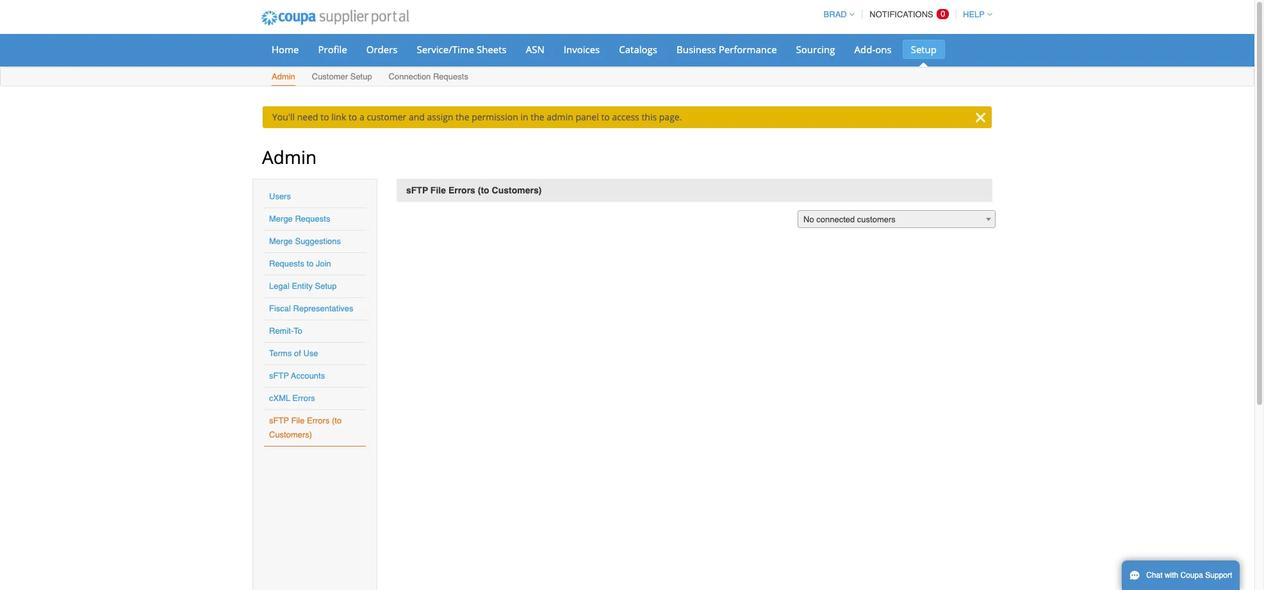 Task type: describe. For each thing, give the bounding box(es) containing it.
help
[[964, 10, 985, 19]]

admin
[[547, 111, 574, 123]]

permission
[[472, 111, 519, 123]]

brad
[[824, 10, 847, 19]]

requests to join link
[[269, 259, 331, 269]]

terms of use
[[269, 349, 318, 358]]

need
[[297, 111, 318, 123]]

this
[[642, 111, 657, 123]]

merge for merge requests
[[269, 214, 293, 224]]

suggestions
[[295, 237, 341, 246]]

asn link
[[518, 40, 553, 59]]

coupa
[[1181, 571, 1204, 580]]

link
[[332, 111, 346, 123]]

cxml errors
[[269, 394, 315, 403]]

cxml errors link
[[269, 394, 315, 403]]

fiscal
[[269, 304, 291, 314]]

with
[[1166, 571, 1179, 580]]

customer
[[312, 72, 348, 81]]

chat
[[1147, 571, 1163, 580]]

sftp file errors (to customers) link
[[269, 416, 342, 440]]

add-ons link
[[847, 40, 901, 59]]

errors inside sftp file errors (to customers)
[[307, 416, 330, 426]]

merge suggestions link
[[269, 237, 341, 246]]

requests for merge requests
[[295, 214, 330, 224]]

cxml
[[269, 394, 290, 403]]

catalogs link
[[611, 40, 666, 59]]

2 the from the left
[[531, 111, 545, 123]]

join
[[316, 259, 331, 269]]

0 horizontal spatial setup
[[315, 281, 337, 291]]

business performance link
[[669, 40, 786, 59]]

remit-to link
[[269, 326, 303, 336]]

1 the from the left
[[456, 111, 470, 123]]

to left link on the left of page
[[321, 111, 329, 123]]

customers
[[858, 215, 896, 224]]

a
[[360, 111, 365, 123]]

remit-
[[269, 326, 294, 336]]

legal entity setup link
[[269, 281, 337, 291]]

business
[[677, 43, 717, 56]]

you'll
[[272, 111, 295, 123]]

1 vertical spatial errors
[[293, 394, 315, 403]]

home link
[[264, 40, 307, 59]]

brad link
[[818, 10, 855, 19]]

orders link
[[358, 40, 406, 59]]

No connected customers text field
[[799, 211, 996, 229]]

support
[[1206, 571, 1233, 580]]

add-
[[855, 43, 876, 56]]

and
[[409, 111, 425, 123]]

legal entity setup
[[269, 281, 337, 291]]

0 vertical spatial setup
[[911, 43, 937, 56]]

connected
[[817, 215, 855, 224]]

invoices
[[564, 43, 600, 56]]

sourcing link
[[788, 40, 844, 59]]

to left a
[[349, 111, 357, 123]]

users
[[269, 192, 291, 201]]

customer
[[367, 111, 407, 123]]

business performance
[[677, 43, 777, 56]]

terms of use link
[[269, 349, 318, 358]]

requests to join
[[269, 259, 331, 269]]

invoices link
[[556, 40, 609, 59]]

2 vertical spatial requests
[[269, 259, 304, 269]]

0 vertical spatial sftp
[[406, 185, 428, 196]]

entity
[[292, 281, 313, 291]]

to left join
[[307, 259, 314, 269]]

to right panel
[[602, 111, 610, 123]]

customers) inside sftp file errors (to customers)
[[269, 430, 312, 440]]

1 horizontal spatial file
[[431, 185, 446, 196]]

asn
[[526, 43, 545, 56]]

home
[[272, 43, 299, 56]]

catalogs
[[620, 43, 658, 56]]

notifications
[[870, 10, 934, 19]]

terms
[[269, 349, 292, 358]]

sftp accounts link
[[269, 371, 325, 381]]

page.
[[660, 111, 682, 123]]

no connected customers
[[804, 215, 896, 224]]

service/time sheets link
[[409, 40, 515, 59]]

fiscal representatives link
[[269, 304, 354, 314]]

connection requests
[[389, 72, 469, 81]]

1 horizontal spatial sftp file errors (to customers)
[[406, 185, 542, 196]]

no
[[804, 215, 815, 224]]

sourcing
[[797, 43, 836, 56]]



Task type: vqa. For each thing, say whether or not it's contained in the screenshot.
topmost Setup
yes



Task type: locate. For each thing, give the bounding box(es) containing it.
to
[[294, 326, 303, 336]]

requests up legal
[[269, 259, 304, 269]]

1 vertical spatial file
[[291, 416, 305, 426]]

admin down home
[[272, 72, 295, 81]]

profile link
[[310, 40, 356, 59]]

profile
[[318, 43, 347, 56]]

remit-to
[[269, 326, 303, 336]]

1 horizontal spatial customers)
[[492, 185, 542, 196]]

performance
[[719, 43, 777, 56]]

coupa supplier portal image
[[253, 2, 418, 34]]

1 vertical spatial sftp
[[269, 371, 289, 381]]

1 vertical spatial sftp file errors (to customers)
[[269, 416, 342, 440]]

0 vertical spatial file
[[431, 185, 446, 196]]

access
[[613, 111, 640, 123]]

1 horizontal spatial the
[[531, 111, 545, 123]]

sftp for "sftp accounts" link
[[269, 371, 289, 381]]

sheets
[[477, 43, 507, 56]]

0 horizontal spatial sftp file errors (to customers)
[[269, 416, 342, 440]]

2 horizontal spatial setup
[[911, 43, 937, 56]]

setup right the customer
[[351, 72, 372, 81]]

2 vertical spatial errors
[[307, 416, 330, 426]]

assign
[[427, 111, 454, 123]]

requests for connection requests
[[433, 72, 469, 81]]

merge requests link
[[269, 214, 330, 224]]

No connected customers field
[[798, 210, 996, 229]]

admin down you'll
[[262, 145, 317, 169]]

orders
[[367, 43, 398, 56]]

1 vertical spatial setup
[[351, 72, 372, 81]]

1 vertical spatial requests
[[295, 214, 330, 224]]

use
[[304, 349, 318, 358]]

ons
[[876, 43, 892, 56]]

legal
[[269, 281, 290, 291]]

chat with coupa support button
[[1123, 561, 1241, 590]]

customer setup link
[[311, 69, 373, 86]]

0 horizontal spatial the
[[456, 111, 470, 123]]

admin link
[[271, 69, 296, 86]]

chat with coupa support
[[1147, 571, 1233, 580]]

0 horizontal spatial (to
[[332, 416, 342, 426]]

0 vertical spatial (to
[[478, 185, 490, 196]]

1 vertical spatial admin
[[262, 145, 317, 169]]

0 vertical spatial customers)
[[492, 185, 542, 196]]

navigation containing notifications 0
[[818, 2, 993, 27]]

the right in
[[531, 111, 545, 123]]

requests up suggestions
[[295, 214, 330, 224]]

sftp
[[406, 185, 428, 196], [269, 371, 289, 381], [269, 416, 289, 426]]

service/time sheets
[[417, 43, 507, 56]]

sftp file errors (to customers)
[[406, 185, 542, 196], [269, 416, 342, 440]]

setup down notifications 0
[[911, 43, 937, 56]]

2 vertical spatial setup
[[315, 281, 337, 291]]

the right assign
[[456, 111, 470, 123]]

customers)
[[492, 185, 542, 196], [269, 430, 312, 440]]

customer setup
[[312, 72, 372, 81]]

navigation
[[818, 2, 993, 27]]

errors
[[449, 185, 476, 196], [293, 394, 315, 403], [307, 416, 330, 426]]

panel
[[576, 111, 599, 123]]

service/time
[[417, 43, 475, 56]]

you'll need to link to a customer and assign the permission in the admin panel to access this page.
[[272, 111, 682, 123]]

file
[[431, 185, 446, 196], [291, 416, 305, 426]]

merge requests
[[269, 214, 330, 224]]

merge down users "link"
[[269, 214, 293, 224]]

add-ons
[[855, 43, 892, 56]]

merge suggestions
[[269, 237, 341, 246]]

merge down merge requests
[[269, 237, 293, 246]]

sftp inside sftp file errors (to customers)
[[269, 416, 289, 426]]

merge
[[269, 214, 293, 224], [269, 237, 293, 246]]

0 vertical spatial merge
[[269, 214, 293, 224]]

help link
[[958, 10, 993, 19]]

requests down service/time
[[433, 72, 469, 81]]

of
[[294, 349, 301, 358]]

2 merge from the top
[[269, 237, 293, 246]]

1 merge from the top
[[269, 214, 293, 224]]

1 horizontal spatial (to
[[478, 185, 490, 196]]

0 horizontal spatial customers)
[[269, 430, 312, 440]]

in
[[521, 111, 529, 123]]

users link
[[269, 192, 291, 201]]

requests
[[433, 72, 469, 81], [295, 214, 330, 224], [269, 259, 304, 269]]

setup
[[911, 43, 937, 56], [351, 72, 372, 81], [315, 281, 337, 291]]

merge for merge suggestions
[[269, 237, 293, 246]]

sftp accounts
[[269, 371, 325, 381]]

(to
[[478, 185, 490, 196], [332, 416, 342, 426]]

0 vertical spatial errors
[[449, 185, 476, 196]]

admin
[[272, 72, 295, 81], [262, 145, 317, 169]]

0 vertical spatial sftp file errors (to customers)
[[406, 185, 542, 196]]

0 vertical spatial admin
[[272, 72, 295, 81]]

fiscal representatives
[[269, 304, 354, 314]]

representatives
[[293, 304, 354, 314]]

0 vertical spatial requests
[[433, 72, 469, 81]]

1 vertical spatial (to
[[332, 416, 342, 426]]

setup down join
[[315, 281, 337, 291]]

1 vertical spatial merge
[[269, 237, 293, 246]]

connection requests link
[[388, 69, 469, 86]]

to
[[321, 111, 329, 123], [349, 111, 357, 123], [602, 111, 610, 123], [307, 259, 314, 269]]

1 horizontal spatial setup
[[351, 72, 372, 81]]

0
[[941, 9, 946, 19]]

2 vertical spatial sftp
[[269, 416, 289, 426]]

notifications 0
[[870, 9, 946, 19]]

connection
[[389, 72, 431, 81]]

1 vertical spatial customers)
[[269, 430, 312, 440]]

accounts
[[291, 371, 325, 381]]

sftp for sftp file errors (to customers) link
[[269, 416, 289, 426]]

0 horizontal spatial file
[[291, 416, 305, 426]]

setup link
[[903, 40, 946, 59]]



